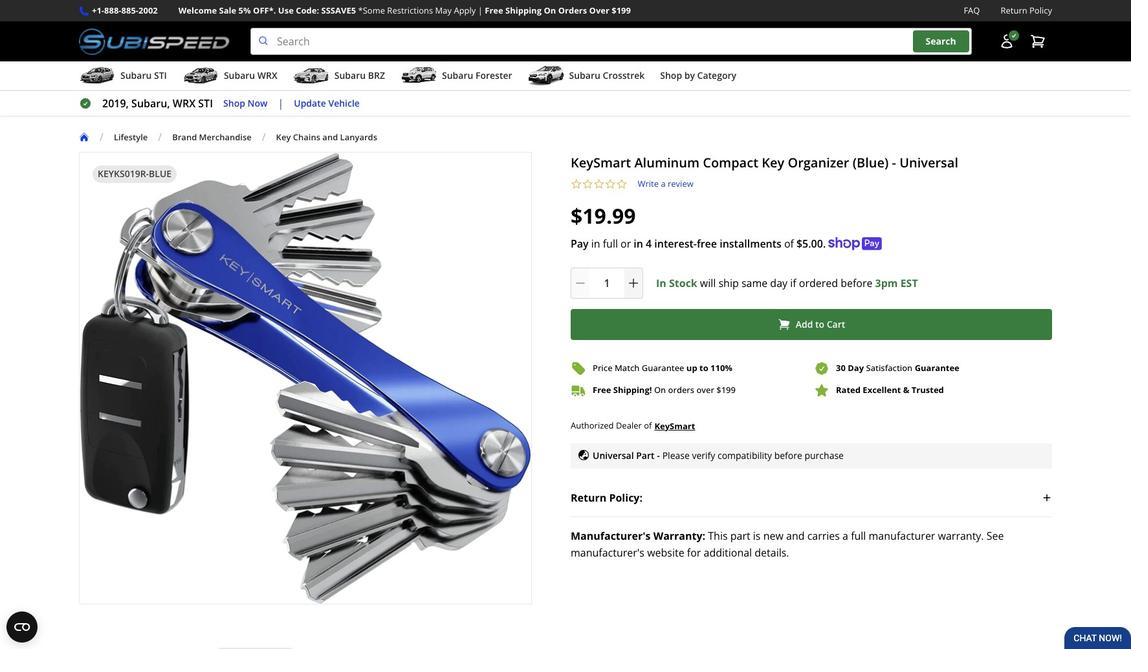 Task type: vqa. For each thing, say whether or not it's contained in the screenshot.
Sti within the dropdown button
yes



Task type: describe. For each thing, give the bounding box(es) containing it.
stock
[[669, 276, 697, 290]]

is
[[753, 529, 761, 543]]

price
[[593, 362, 613, 374]]

a inside this part is new and carries a full manufacturer warranty. see manufacturer's website for additional details.
[[843, 529, 848, 543]]

home image
[[79, 132, 89, 142]]

2 in from the left
[[634, 237, 643, 251]]

0 vertical spatial key
[[276, 131, 291, 143]]

return for return policy
[[1001, 5, 1027, 16]]

subaru for subaru brz
[[334, 69, 366, 82]]

1 guarantee from the left
[[642, 362, 684, 374]]

faq
[[964, 5, 980, 16]]

/ for lifestyle
[[100, 130, 103, 144]]

manufacturer's warranty:
[[571, 529, 705, 543]]

0 horizontal spatial universal
[[593, 450, 634, 462]]

est
[[901, 276, 918, 290]]

of inside authorized dealer of keysmart
[[644, 420, 652, 432]]

pay
[[571, 237, 589, 251]]

in stock will ship same day if ordered before 3pm est
[[656, 276, 918, 290]]

day
[[770, 276, 788, 290]]

/ for key chains and lanyards
[[262, 130, 266, 144]]

to inside "button"
[[815, 318, 825, 331]]

subaru wrx
[[224, 69, 277, 82]]

manufacturer's
[[571, 529, 651, 543]]

satisfaction
[[866, 362, 913, 374]]

interest-
[[654, 237, 697, 251]]

*some
[[358, 5, 385, 16]]

open widget image
[[6, 612, 38, 643]]

search button
[[913, 31, 969, 52]]

a subaru crosstrek thumbnail image image
[[528, 66, 564, 86]]

brz
[[368, 69, 385, 82]]

shipping
[[505, 5, 542, 16]]

+1-888-885-2002
[[92, 5, 158, 16]]

30 day satisfaction guarantee
[[836, 362, 960, 374]]

lifestyle link down "2019," at the top of the page
[[114, 131, 148, 143]]

shop now link
[[223, 96, 268, 111]]

policy:
[[609, 491, 643, 505]]

free shipping! on orders over $199
[[593, 384, 736, 396]]

excellent
[[863, 384, 901, 396]]

category
[[697, 69, 736, 82]]

write a review link
[[638, 178, 694, 190]]

use
[[278, 5, 294, 16]]

1 horizontal spatial universal
[[900, 154, 958, 172]]

return policy
[[1001, 5, 1052, 16]]

1 empty star image from the left
[[571, 179, 582, 190]]

restrictions
[[387, 5, 433, 16]]

0 vertical spatial before
[[841, 276, 873, 290]]

0 horizontal spatial full
[[603, 237, 618, 251]]

0 horizontal spatial on
[[544, 5, 556, 16]]

price match guarantee up to 110%
[[593, 362, 733, 374]]

subaru,
[[131, 97, 170, 111]]

orders
[[668, 384, 694, 396]]

and inside this part is new and carries a full manufacturer warranty. see manufacturer's website for additional details.
[[786, 529, 805, 543]]

+1-888-885-2002 link
[[92, 4, 158, 18]]

1 vertical spatial wrx
[[173, 97, 196, 111]]

manufacturer's
[[571, 546, 645, 560]]

888-
[[104, 5, 121, 16]]

110%
[[711, 362, 733, 374]]

welcome sale 5% off*. use code: sssave5 *some restrictions may apply | free shipping on orders over $199
[[178, 5, 631, 16]]

0 horizontal spatial $199
[[612, 5, 631, 16]]

search input field
[[250, 28, 972, 55]]

2002
[[138, 5, 158, 16]]

1 vertical spatial $199
[[717, 384, 736, 396]]

rated
[[836, 384, 861, 396]]

details.
[[755, 546, 789, 560]]

brand merchandise
[[172, 131, 252, 143]]

carries
[[807, 529, 840, 543]]

subaru forester button
[[401, 64, 512, 90]]

part
[[730, 529, 750, 543]]

keyks019r-
[[98, 168, 149, 180]]

write
[[638, 178, 659, 190]]

match
[[615, 362, 640, 374]]

885-
[[121, 5, 138, 16]]

full inside this part is new and carries a full manufacturer warranty. see manufacturer's website for additional details.
[[851, 529, 866, 543]]

update vehicle button
[[294, 96, 360, 111]]

return policy link
[[1001, 4, 1052, 18]]

&
[[903, 384, 909, 396]]

shop by category
[[660, 69, 736, 82]]

warranty.
[[938, 529, 984, 543]]

or
[[621, 237, 631, 251]]

3 empty star image from the left
[[616, 179, 627, 190]]

subaru for subaru sti
[[120, 69, 152, 82]]

subaru crosstrek
[[569, 69, 645, 82]]

a subaru wrx thumbnail image image
[[182, 66, 219, 86]]

2 empty star image from the left
[[605, 179, 616, 190]]

lifestyle link down subaru,
[[114, 131, 158, 143]]

sti inside dropdown button
[[154, 69, 167, 82]]

for
[[687, 546, 701, 560]]

subaru forester
[[442, 69, 512, 82]]

add
[[796, 318, 813, 331]]

/ for brand merchandise
[[158, 130, 162, 144]]

subaru crosstrek button
[[528, 64, 645, 90]]

vehicle
[[328, 97, 360, 109]]

blue
[[149, 168, 172, 180]]

1 vertical spatial free
[[593, 384, 611, 396]]

warranty:
[[653, 529, 705, 543]]

a subaru brz thumbnail image image
[[293, 66, 329, 86]]

apply
[[454, 5, 476, 16]]



Task type: locate. For each thing, give the bounding box(es) containing it.
1 vertical spatial a
[[843, 529, 848, 543]]

guarantee up free shipping! on orders over $199
[[642, 362, 684, 374]]

search
[[926, 35, 956, 47]]

1 horizontal spatial return
[[1001, 5, 1027, 16]]

0 vertical spatial of
[[784, 237, 794, 251]]

a right write
[[661, 178, 666, 190]]

a subaru sti thumbnail image image
[[79, 66, 115, 86]]

a subaru forester thumbnail image image
[[401, 66, 437, 86]]

purchase
[[805, 450, 844, 462]]

subaru brz
[[334, 69, 385, 82]]

universal left part
[[593, 450, 634, 462]]

1 vertical spatial return
[[571, 491, 607, 505]]

0 horizontal spatial shop
[[223, 97, 245, 109]]

0 vertical spatial keysmart
[[571, 154, 631, 172]]

shop inside 'dropdown button'
[[660, 69, 682, 82]]

|
[[478, 5, 483, 16], [278, 97, 284, 111]]

up
[[686, 362, 697, 374]]

add to cart
[[796, 318, 845, 331]]

website
[[647, 546, 684, 560]]

sti down a subaru wrx thumbnail image in the top left of the page
[[198, 97, 213, 111]]

return left policy
[[1001, 5, 1027, 16]]

decrement image
[[574, 277, 587, 290]]

1 vertical spatial to
[[700, 362, 708, 374]]

| right apply
[[478, 5, 483, 16]]

0 horizontal spatial and
[[322, 131, 338, 143]]

a
[[661, 178, 666, 190], [843, 529, 848, 543]]

2 empty star image from the left
[[593, 179, 605, 190]]

1 horizontal spatial in
[[634, 237, 643, 251]]

- right part
[[657, 450, 660, 462]]

1 vertical spatial key
[[762, 154, 784, 172]]

organizer
[[788, 154, 849, 172]]

1 vertical spatial and
[[786, 529, 805, 543]]

1 vertical spatial on
[[654, 384, 666, 396]]

in right pay
[[591, 237, 600, 251]]

subaru brz button
[[293, 64, 385, 90]]

keysmart up $19.99
[[571, 154, 631, 172]]

1 horizontal spatial of
[[784, 237, 794, 251]]

dealer
[[616, 420, 642, 432]]

may
[[435, 5, 452, 16]]

faq link
[[964, 4, 980, 18]]

2 / from the left
[[158, 130, 162, 144]]

/ right home icon
[[100, 130, 103, 144]]

1 horizontal spatial a
[[843, 529, 848, 543]]

1 vertical spatial keysmart
[[654, 420, 695, 432]]

0 vertical spatial universal
[[900, 154, 958, 172]]

before left 3pm
[[841, 276, 873, 290]]

1 horizontal spatial full
[[851, 529, 866, 543]]

shop left by in the right top of the page
[[660, 69, 682, 82]]

keyks019r-blue
[[98, 168, 172, 180]]

button image
[[999, 34, 1015, 49]]

key right the 'compact'
[[762, 154, 784, 172]]

in left 4 at the top right of the page
[[634, 237, 643, 251]]

keysmart up please
[[654, 420, 695, 432]]

lifestyle
[[114, 131, 148, 143]]

key left chains
[[276, 131, 291, 143]]

0 horizontal spatial free
[[485, 5, 503, 16]]

if
[[790, 276, 796, 290]]

0 horizontal spatial in
[[591, 237, 600, 251]]

guarantee
[[642, 362, 684, 374], [915, 362, 960, 374]]

over
[[589, 5, 610, 16]]

full left or
[[603, 237, 618, 251]]

/
[[100, 130, 103, 144], [158, 130, 162, 144], [262, 130, 266, 144]]

full
[[603, 237, 618, 251], [851, 529, 866, 543]]

a right carries
[[843, 529, 848, 543]]

by
[[684, 69, 695, 82]]

ordered
[[799, 276, 838, 290]]

brand
[[172, 131, 197, 143]]

1 vertical spatial -
[[657, 450, 660, 462]]

over
[[697, 384, 714, 396]]

3pm
[[875, 276, 898, 290]]

1 horizontal spatial keysmart
[[654, 420, 695, 432]]

brand merchandise link
[[172, 131, 262, 143], [172, 131, 252, 143]]

1 horizontal spatial before
[[841, 276, 873, 290]]

$199 right the over
[[717, 384, 736, 396]]

on left orders on the top of page
[[544, 5, 556, 16]]

0 vertical spatial shop
[[660, 69, 682, 82]]

1 vertical spatial universal
[[593, 450, 634, 462]]

$199 right over
[[612, 5, 631, 16]]

on
[[544, 5, 556, 16], [654, 384, 666, 396]]

0 vertical spatial return
[[1001, 5, 1027, 16]]

to right the up
[[700, 362, 708, 374]]

subaru left forester
[[442, 69, 473, 82]]

1 horizontal spatial shop
[[660, 69, 682, 82]]

0 horizontal spatial -
[[657, 450, 660, 462]]

code:
[[296, 5, 319, 16]]

3 subaru from the left
[[334, 69, 366, 82]]

see
[[987, 529, 1004, 543]]

0 vertical spatial full
[[603, 237, 618, 251]]

of right dealer
[[644, 420, 652, 432]]

/ left "brand"
[[158, 130, 162, 144]]

will
[[700, 276, 716, 290]]

installments
[[720, 237, 782, 251]]

0 horizontal spatial /
[[100, 130, 103, 144]]

before left the purchase at the right of page
[[774, 450, 802, 462]]

and right "new"
[[786, 529, 805, 543]]

empty star image
[[582, 179, 593, 190], [593, 179, 605, 190]]

2 subaru from the left
[[224, 69, 255, 82]]

1 horizontal spatial sti
[[198, 97, 213, 111]]

to right add
[[815, 318, 825, 331]]

trusted
[[912, 384, 944, 396]]

2019,
[[102, 97, 129, 111]]

forester
[[476, 69, 512, 82]]

subaru wrx button
[[182, 64, 277, 90]]

on left orders
[[654, 384, 666, 396]]

universal part - please verify compatibility before purchase
[[593, 450, 844, 462]]

0 horizontal spatial |
[[278, 97, 284, 111]]

1 horizontal spatial free
[[593, 384, 611, 396]]

additional
[[704, 546, 752, 560]]

authorized
[[571, 420, 614, 432]]

subaru for subaru crosstrek
[[569, 69, 600, 82]]

free down price
[[593, 384, 611, 396]]

wrx up "now" in the top of the page
[[257, 69, 277, 82]]

0 vertical spatial |
[[478, 5, 483, 16]]

3 / from the left
[[262, 130, 266, 144]]

(blue)
[[853, 154, 889, 172]]

1 empty star image from the left
[[582, 179, 593, 190]]

key
[[276, 131, 291, 143], [762, 154, 784, 172]]

subaru sti
[[120, 69, 167, 82]]

1 horizontal spatial -
[[892, 154, 896, 172]]

0 horizontal spatial guarantee
[[642, 362, 684, 374]]

1 subaru from the left
[[120, 69, 152, 82]]

shop for shop by category
[[660, 69, 682, 82]]

1 horizontal spatial wrx
[[257, 69, 277, 82]]

shop pay image
[[829, 237, 882, 250]]

wrx down a subaru wrx thumbnail image in the top left of the page
[[173, 97, 196, 111]]

subaru left 'brz'
[[334, 69, 366, 82]]

0 vertical spatial wrx
[[257, 69, 277, 82]]

please
[[662, 450, 690, 462]]

return policy: button
[[571, 479, 1052, 517]]

1 vertical spatial full
[[851, 529, 866, 543]]

None number field
[[571, 268, 643, 299]]

return for return policy:
[[571, 491, 607, 505]]

shop
[[660, 69, 682, 82], [223, 97, 245, 109]]

shop now
[[223, 97, 268, 109]]

shop for shop now
[[223, 97, 245, 109]]

increment image
[[627, 277, 640, 290]]

1 vertical spatial sti
[[198, 97, 213, 111]]

and right chains
[[322, 131, 338, 143]]

subaru for subaru wrx
[[224, 69, 255, 82]]

0 vertical spatial to
[[815, 318, 825, 331]]

0 vertical spatial free
[[485, 5, 503, 16]]

guarantee up "trusted"
[[915, 362, 960, 374]]

0 horizontal spatial a
[[661, 178, 666, 190]]

cart
[[827, 318, 845, 331]]

1 vertical spatial shop
[[223, 97, 245, 109]]

new
[[763, 529, 784, 543]]

return inside dropdown button
[[571, 491, 607, 505]]

0 vertical spatial on
[[544, 5, 556, 16]]

0 horizontal spatial to
[[700, 362, 708, 374]]

2 horizontal spatial /
[[262, 130, 266, 144]]

0 vertical spatial -
[[892, 154, 896, 172]]

0 horizontal spatial keysmart
[[571, 154, 631, 172]]

subispeed logo image
[[79, 28, 230, 55]]

return left policy:
[[571, 491, 607, 505]]

full right carries
[[851, 529, 866, 543]]

sti up 2019, subaru, wrx sti
[[154, 69, 167, 82]]

1 in from the left
[[591, 237, 600, 251]]

0 horizontal spatial key
[[276, 131, 291, 143]]

now
[[248, 97, 268, 109]]

update
[[294, 97, 326, 109]]

+1-
[[92, 5, 104, 16]]

write a review
[[638, 178, 694, 190]]

- right (blue)
[[892, 154, 896, 172]]

shop by category button
[[660, 64, 736, 90]]

return policy:
[[571, 491, 643, 505]]

2 guarantee from the left
[[915, 362, 960, 374]]

0 vertical spatial and
[[322, 131, 338, 143]]

wrx inside dropdown button
[[257, 69, 277, 82]]

1 horizontal spatial to
[[815, 318, 825, 331]]

free right apply
[[485, 5, 503, 16]]

0 vertical spatial sti
[[154, 69, 167, 82]]

1 horizontal spatial and
[[786, 529, 805, 543]]

to
[[815, 318, 825, 331], [700, 362, 708, 374]]

off*.
[[253, 5, 276, 16]]

merchandise
[[199, 131, 252, 143]]

return
[[1001, 5, 1027, 16], [571, 491, 607, 505]]

1 horizontal spatial guarantee
[[915, 362, 960, 374]]

1 vertical spatial |
[[278, 97, 284, 111]]

keysmart aluminum compact key organizer (blue) - universal
[[571, 154, 958, 172]]

subaru for subaru forester
[[442, 69, 473, 82]]

sssave5
[[321, 5, 356, 16]]

part
[[636, 450, 655, 462]]

1 horizontal spatial key
[[762, 154, 784, 172]]

1 horizontal spatial /
[[158, 130, 162, 144]]

/ down "now" in the top of the page
[[262, 130, 266, 144]]

keysmart link
[[654, 419, 695, 433]]

day
[[848, 362, 864, 374]]

5%
[[238, 5, 251, 16]]

welcome
[[178, 5, 217, 16]]

compact
[[703, 154, 758, 172]]

0 horizontal spatial sti
[[154, 69, 167, 82]]

empty star image
[[571, 179, 582, 190], [605, 179, 616, 190], [616, 179, 627, 190]]

subaru
[[120, 69, 152, 82], [224, 69, 255, 82], [334, 69, 366, 82], [442, 69, 473, 82], [569, 69, 600, 82]]

1 / from the left
[[100, 130, 103, 144]]

1 horizontal spatial $199
[[717, 384, 736, 396]]

ship
[[719, 276, 739, 290]]

in
[[591, 237, 600, 251], [634, 237, 643, 251]]

$19.99
[[571, 202, 636, 229]]

update vehicle
[[294, 97, 360, 109]]

| right "now" in the top of the page
[[278, 97, 284, 111]]

4 subaru from the left
[[442, 69, 473, 82]]

shipping!
[[613, 384, 652, 396]]

0 horizontal spatial of
[[644, 420, 652, 432]]

1 vertical spatial before
[[774, 450, 802, 462]]

$199
[[612, 5, 631, 16], [717, 384, 736, 396]]

free
[[697, 237, 717, 251]]

of left $5.00
[[784, 237, 794, 251]]

1 vertical spatial of
[[644, 420, 652, 432]]

1 horizontal spatial |
[[478, 5, 483, 16]]

0 vertical spatial $199
[[612, 5, 631, 16]]

0 horizontal spatial wrx
[[173, 97, 196, 111]]

keysmart inside authorized dealer of keysmart
[[654, 420, 695, 432]]

1 horizontal spatial on
[[654, 384, 666, 396]]

shop left "now" in the top of the page
[[223, 97, 245, 109]]

subaru left crosstrek
[[569, 69, 600, 82]]

0 horizontal spatial before
[[774, 450, 802, 462]]

lifestyle link
[[114, 131, 158, 143], [114, 131, 148, 143]]

universal right (blue)
[[900, 154, 958, 172]]

subaru up shop now
[[224, 69, 255, 82]]

subaru up subaru,
[[120, 69, 152, 82]]

5 subaru from the left
[[569, 69, 600, 82]]

chains
[[293, 131, 320, 143]]

0 horizontal spatial return
[[571, 491, 607, 505]]

30
[[836, 362, 846, 374]]

0 vertical spatial a
[[661, 178, 666, 190]]

aluminum
[[634, 154, 700, 172]]

in
[[656, 276, 666, 290]]

and
[[322, 131, 338, 143], [786, 529, 805, 543]]



